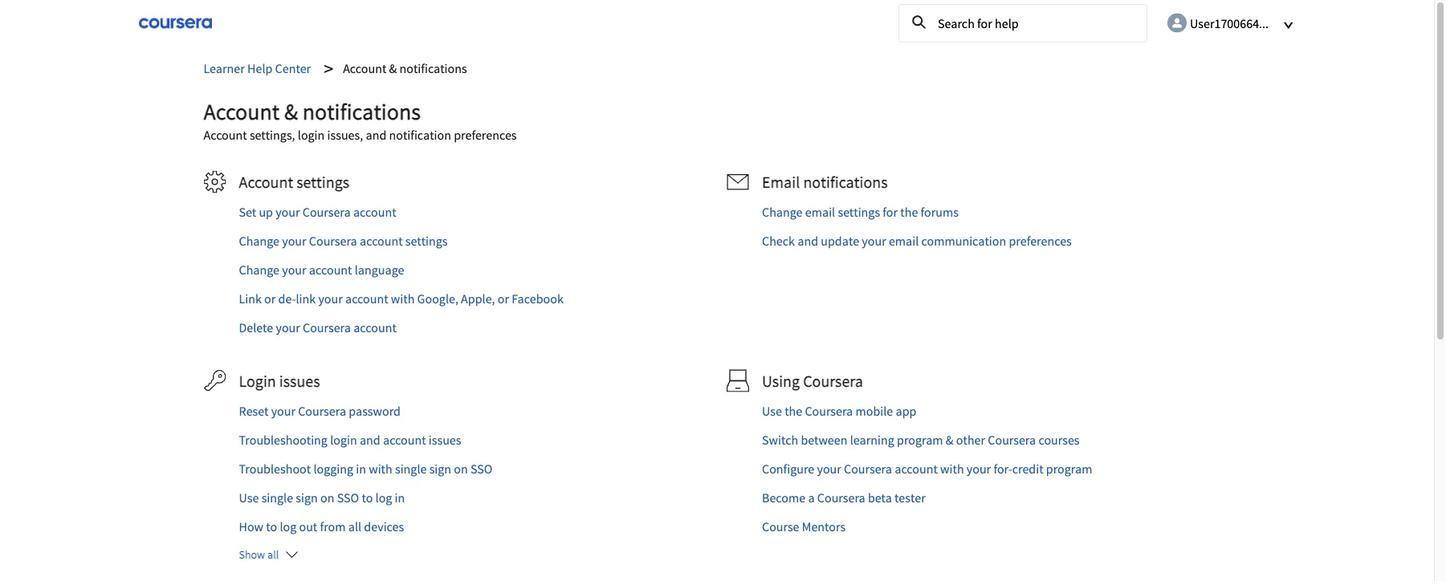 Task type: locate. For each thing, give the bounding box(es) containing it.
reset your coursera password
[[239, 403, 401, 419]]

0 vertical spatial email
[[805, 204, 835, 220]]

0 horizontal spatial single
[[261, 490, 293, 506]]

0 horizontal spatial settings
[[296, 172, 349, 192]]

or
[[264, 291, 276, 307], [498, 291, 509, 307]]

email
[[762, 172, 800, 192]]

on
[[454, 461, 468, 477], [320, 490, 334, 506]]

coursera up the troubleshooting login and account issues
[[298, 403, 346, 419]]

1 or from the left
[[264, 291, 276, 307]]

become
[[762, 490, 806, 506]]

to right how
[[266, 519, 277, 535]]

account up settings,
[[204, 97, 280, 125]]

coursera up change your coursera account settings
[[303, 204, 351, 220]]

program down courses
[[1046, 461, 1092, 477]]

0 vertical spatial and
[[366, 127, 386, 143]]

0 vertical spatial change
[[762, 204, 803, 220]]

coursera up the use the coursera mobile app
[[803, 371, 863, 391]]

& up account & notifications account settings, login issues, and notification preferences
[[389, 60, 397, 76]]

2 vertical spatial &
[[946, 432, 954, 448]]

& inside account & notifications account settings, login issues, and notification preferences
[[284, 97, 298, 125]]

list
[[204, 59, 1231, 77]]

check
[[762, 233, 795, 249]]

& inside account & notifications link
[[389, 60, 397, 76]]

coursera down the link
[[303, 320, 351, 336]]

& left other
[[946, 432, 954, 448]]

1 vertical spatial sign
[[296, 490, 318, 506]]

use for use the coursera mobile app
[[762, 403, 782, 419]]

single up devices
[[395, 461, 427, 477]]

1 horizontal spatial to
[[362, 490, 373, 506]]

in
[[356, 461, 366, 477], [395, 490, 405, 506]]

2 vertical spatial settings
[[405, 233, 448, 249]]

settings
[[296, 172, 349, 192], [838, 204, 880, 220], [405, 233, 448, 249]]

0 vertical spatial login
[[298, 127, 325, 143]]

0 vertical spatial issues
[[279, 371, 320, 391]]

coursera
[[303, 204, 351, 220], [309, 233, 357, 249], [303, 320, 351, 336], [803, 371, 863, 391], [298, 403, 346, 419], [805, 403, 853, 419], [988, 432, 1036, 448], [844, 461, 892, 477], [817, 490, 865, 506]]

apple,
[[461, 291, 495, 307]]

1 horizontal spatial in
[[395, 490, 405, 506]]

or right apple,
[[498, 291, 509, 307]]

your
[[276, 204, 300, 220], [282, 233, 306, 249], [862, 233, 886, 249], [282, 262, 306, 278], [318, 291, 343, 307], [276, 320, 300, 336], [271, 403, 295, 419], [817, 461, 841, 477], [967, 461, 991, 477]]

change email settings for the forums
[[762, 204, 959, 220]]

in up devices
[[395, 490, 405, 506]]

1 vertical spatial program
[[1046, 461, 1092, 477]]

login up logging
[[330, 432, 357, 448]]

change your account language link
[[239, 262, 404, 278]]

0 horizontal spatial preferences
[[454, 127, 517, 143]]

0 horizontal spatial or
[[264, 291, 276, 307]]

coursera down learning at bottom
[[844, 461, 892, 477]]

0 vertical spatial in
[[356, 461, 366, 477]]

program up configure your coursera account with your for-credit program link
[[897, 432, 943, 448]]

email down email notifications
[[805, 204, 835, 220]]

google,
[[417, 291, 458, 307]]

1 horizontal spatial settings
[[405, 233, 448, 249]]

delete your coursera account link
[[239, 320, 397, 336]]

switch between learning program & other coursera courses
[[762, 432, 1080, 448]]

account for account settings
[[239, 172, 293, 192]]

coursera for configure
[[844, 461, 892, 477]]

& for account & notifications
[[389, 60, 397, 76]]

list containing learner help center
[[204, 59, 1231, 77]]

account up up
[[239, 172, 293, 192]]

password
[[349, 403, 401, 419]]

preferences
[[454, 127, 517, 143], [1009, 233, 1072, 249]]

email
[[805, 204, 835, 220], [889, 233, 919, 249]]

notifications for account & notifications
[[399, 60, 467, 76]]

coursera up change your account language link
[[309, 233, 357, 249]]

preferences right notification
[[454, 127, 517, 143]]

change
[[762, 204, 803, 220], [239, 233, 279, 249], [239, 262, 279, 278]]

log left out
[[280, 519, 296, 535]]

preferences inside account & notifications account settings, login issues, and notification preferences
[[454, 127, 517, 143]]

1 vertical spatial notifications
[[302, 97, 421, 125]]

0 vertical spatial program
[[897, 432, 943, 448]]

account & notifications
[[343, 60, 467, 76]]

1 vertical spatial all
[[267, 547, 279, 562]]

language
[[355, 262, 404, 278]]

settings left for
[[838, 204, 880, 220]]

login inside account & notifications account settings, login issues, and notification preferences
[[298, 127, 325, 143]]

1 vertical spatial &
[[284, 97, 298, 125]]

account settings
[[239, 172, 349, 192]]

1 horizontal spatial sign
[[429, 461, 451, 477]]

0 vertical spatial single
[[395, 461, 427, 477]]

mobile
[[856, 403, 893, 419]]

all right from
[[348, 519, 361, 535]]

& for account & notifications account settings, login issues, and notification preferences
[[284, 97, 298, 125]]

notifications
[[399, 60, 467, 76], [302, 97, 421, 125], [803, 172, 888, 192]]

account
[[343, 60, 386, 76], [204, 97, 280, 125], [204, 127, 247, 143], [239, 172, 293, 192]]

preferences right communication
[[1009, 233, 1072, 249]]

the up switch
[[785, 403, 802, 419]]

or left de-
[[264, 291, 276, 307]]

sso
[[471, 461, 493, 477], [337, 490, 359, 506]]

0 horizontal spatial &
[[284, 97, 298, 125]]

use
[[762, 403, 782, 419], [239, 490, 259, 506]]

change up check
[[762, 204, 803, 220]]

courses
[[1039, 432, 1080, 448]]

0 vertical spatial preferences
[[454, 127, 517, 143]]

show all image
[[285, 548, 298, 561]]

program
[[897, 432, 943, 448], [1046, 461, 1092, 477]]

1 horizontal spatial all
[[348, 519, 361, 535]]

log up devices
[[375, 490, 392, 506]]

2 horizontal spatial &
[[946, 432, 954, 448]]

1 vertical spatial single
[[261, 490, 293, 506]]

1 horizontal spatial issues
[[429, 432, 461, 448]]

switch between learning program & other coursera courses link
[[762, 432, 1080, 448]]

to down 'troubleshoot logging in with single sign on sso' link
[[362, 490, 373, 506]]

None field
[[899, 4, 1147, 43]]

switch
[[762, 432, 798, 448]]

0 vertical spatial &
[[389, 60, 397, 76]]

in right logging
[[356, 461, 366, 477]]

notifications up notification
[[399, 60, 467, 76]]

reset your coursera password link
[[239, 403, 401, 419]]

1 horizontal spatial login
[[330, 432, 357, 448]]

1 horizontal spatial single
[[395, 461, 427, 477]]

login issues image
[[204, 370, 226, 392]]

account settings image
[[204, 171, 226, 193]]

1 vertical spatial to
[[266, 519, 277, 535]]

0 vertical spatial on
[[454, 461, 468, 477]]

from
[[320, 519, 346, 535]]

0 horizontal spatial use
[[239, 490, 259, 506]]

1 vertical spatial sso
[[337, 490, 359, 506]]

single
[[395, 461, 427, 477], [261, 490, 293, 506]]

1 horizontal spatial or
[[498, 291, 509, 307]]

delete your coursera account
[[239, 320, 397, 336]]

0 vertical spatial to
[[362, 490, 373, 506]]

1 vertical spatial change
[[239, 233, 279, 249]]

1 vertical spatial and
[[798, 233, 818, 249]]

change for change your account language
[[239, 262, 279, 278]]

email down for
[[889, 233, 919, 249]]

your left for-
[[967, 461, 991, 477]]

single down troubleshoot
[[261, 490, 293, 506]]

coursera for become
[[817, 490, 865, 506]]

troubleshoot
[[239, 461, 311, 477]]

coursera up 'between'
[[805, 403, 853, 419]]

1 horizontal spatial program
[[1046, 461, 1092, 477]]

0 horizontal spatial to
[[266, 519, 277, 535]]

for
[[883, 204, 898, 220]]

1 vertical spatial the
[[785, 403, 802, 419]]

1 vertical spatial issues
[[429, 432, 461, 448]]

settings up set up your coursera account link
[[296, 172, 349, 192]]

account down 'password'
[[383, 432, 426, 448]]

credit
[[1012, 461, 1044, 477]]

change up the link
[[239, 262, 279, 278]]

0 vertical spatial sign
[[429, 461, 451, 477]]

out
[[299, 519, 317, 535]]

1 horizontal spatial preferences
[[1009, 233, 1072, 249]]

2 vertical spatial notifications
[[803, 172, 888, 192]]

1 vertical spatial preferences
[[1009, 233, 1072, 249]]

log
[[375, 490, 392, 506], [280, 519, 296, 535]]

account
[[353, 204, 396, 220], [360, 233, 403, 249], [309, 262, 352, 278], [345, 291, 388, 307], [353, 320, 397, 336], [383, 432, 426, 448], [895, 461, 938, 477]]

notifications up issues,
[[302, 97, 421, 125]]

1 horizontal spatial email
[[889, 233, 919, 249]]

login left issues,
[[298, 127, 325, 143]]

1 vertical spatial log
[[280, 519, 296, 535]]

0 vertical spatial use
[[762, 403, 782, 419]]

1 horizontal spatial &
[[389, 60, 397, 76]]

other
[[956, 432, 985, 448]]

2 horizontal spatial settings
[[838, 204, 880, 220]]

1 horizontal spatial log
[[375, 490, 392, 506]]

sign
[[429, 461, 451, 477], [296, 490, 318, 506]]

1 vertical spatial on
[[320, 490, 334, 506]]

change for change email settings for the forums
[[762, 204, 803, 220]]

your right the link
[[318, 291, 343, 307]]

learner help center
[[204, 60, 311, 76]]

with
[[391, 291, 415, 307], [369, 461, 392, 477], [940, 461, 964, 477]]

0 horizontal spatial login
[[298, 127, 325, 143]]

and right check
[[798, 233, 818, 249]]

account down switch between learning program & other coursera courses
[[895, 461, 938, 477]]

2 vertical spatial change
[[239, 262, 279, 278]]

all left show all icon at the bottom
[[267, 547, 279, 562]]

1 vertical spatial use
[[239, 490, 259, 506]]

0 horizontal spatial email
[[805, 204, 835, 220]]

coursera up for-
[[988, 432, 1036, 448]]

notifications up change email settings for the forums
[[803, 172, 888, 192]]

0 horizontal spatial on
[[320, 490, 334, 506]]

account down 'language'
[[345, 291, 388, 307]]

all
[[348, 519, 361, 535], [267, 547, 279, 562]]

& up settings,
[[284, 97, 298, 125]]

1 horizontal spatial use
[[762, 403, 782, 419]]

set up your coursera account link
[[239, 204, 396, 220]]

2 vertical spatial and
[[360, 432, 380, 448]]

use up how
[[239, 490, 259, 506]]

coursera right a
[[817, 490, 865, 506]]

your down de-
[[276, 320, 300, 336]]

using coursera image
[[727, 370, 749, 392]]

change down up
[[239, 233, 279, 249]]

account up 'language'
[[360, 233, 403, 249]]

1 horizontal spatial on
[[454, 461, 468, 477]]

and right issues,
[[366, 127, 386, 143]]

use up switch
[[762, 403, 782, 419]]

notifications inside account & notifications account settings, login issues, and notification preferences
[[302, 97, 421, 125]]

and up troubleshoot logging in with single sign on sso
[[360, 432, 380, 448]]

1 vertical spatial login
[[330, 432, 357, 448]]

the right for
[[900, 204, 918, 220]]

settings up google,
[[405, 233, 448, 249]]

communication
[[921, 233, 1006, 249]]

0 vertical spatial log
[[375, 490, 392, 506]]

issues
[[279, 371, 320, 391], [429, 432, 461, 448]]

0 horizontal spatial sign
[[296, 490, 318, 506]]

&
[[389, 60, 397, 76], [284, 97, 298, 125], [946, 432, 954, 448]]

de-
[[278, 291, 296, 307]]

account up account & notifications account settings, login issues, and notification preferences
[[343, 60, 386, 76]]

the
[[900, 204, 918, 220], [785, 403, 802, 419]]

0 horizontal spatial issues
[[279, 371, 320, 391]]

0 vertical spatial notifications
[[399, 60, 467, 76]]

1 horizontal spatial the
[[900, 204, 918, 220]]

a
[[808, 490, 815, 506]]

1 horizontal spatial sso
[[471, 461, 493, 477]]

with down other
[[940, 461, 964, 477]]

0 vertical spatial sso
[[471, 461, 493, 477]]

1 vertical spatial settings
[[838, 204, 880, 220]]



Task type: describe. For each thing, give the bounding box(es) containing it.
2 or from the left
[[498, 291, 509, 307]]

troubleshooting login and account issues
[[239, 432, 461, 448]]

troubleshoot logging in with single sign on sso
[[239, 461, 493, 477]]

change for change your coursera account settings
[[239, 233, 279, 249]]

use single sign on sso to log in link
[[239, 490, 405, 506]]

how to log out from all devices
[[239, 519, 404, 535]]

account & notifications account settings, login issues, and notification preferences
[[204, 97, 517, 143]]

0 horizontal spatial the
[[785, 403, 802, 419]]

with down the troubleshooting login and account issues
[[369, 461, 392, 477]]

learning
[[850, 432, 894, 448]]

using coursera
[[762, 371, 863, 391]]

learner
[[204, 60, 245, 76]]

change email settings for the forums link
[[762, 204, 959, 220]]

your down 'between'
[[817, 461, 841, 477]]

tester
[[895, 490, 926, 506]]

Search for help text field
[[899, 4, 1147, 43]]

account down change your coursera account settings
[[309, 262, 352, 278]]

course mentors
[[762, 519, 846, 535]]

your up troubleshooting
[[271, 403, 295, 419]]

become a coursera beta tester
[[762, 490, 926, 506]]

using
[[762, 371, 800, 391]]

become a coursera beta tester link
[[762, 490, 926, 506]]

facebook
[[512, 291, 564, 307]]

your down change email settings for the forums
[[862, 233, 886, 249]]

course
[[762, 519, 799, 535]]

troubleshoot logging in with single sign on sso link
[[239, 461, 493, 477]]

login
[[239, 371, 276, 391]]

with left google,
[[391, 291, 415, 307]]

up
[[259, 204, 273, 220]]

forums
[[921, 204, 959, 220]]

change your coursera account settings link
[[239, 233, 448, 249]]

troubleshooting login and account issues link
[[239, 432, 461, 448]]

coursera for delete
[[303, 320, 351, 336]]

use the coursera mobile app link
[[762, 403, 917, 419]]

beta
[[868, 490, 892, 506]]

notification
[[389, 127, 451, 143]]

link or de-link your account with google, apple, or facebook
[[239, 291, 564, 307]]

account for account & notifications
[[343, 60, 386, 76]]

show all
[[239, 547, 279, 562]]

your right up
[[276, 204, 300, 220]]

check and update your email communication preferences
[[762, 233, 1072, 249]]

and inside account & notifications account settings, login issues, and notification preferences
[[366, 127, 386, 143]]

help
[[247, 60, 272, 76]]

1 vertical spatial email
[[889, 233, 919, 249]]

change your account language
[[239, 262, 404, 278]]

link
[[239, 291, 262, 307]]

user1700664599655508536
[[1190, 15, 1336, 31]]

logging
[[313, 461, 353, 477]]

mentors
[[802, 519, 846, 535]]

troubleshooting
[[239, 432, 328, 448]]

how
[[239, 519, 263, 535]]

use the coursera mobile app
[[762, 403, 917, 419]]

0 vertical spatial the
[[900, 204, 918, 220]]

set up your coursera account
[[239, 204, 396, 220]]

how to log out from all devices link
[[239, 519, 404, 535]]

0 vertical spatial all
[[348, 519, 361, 535]]

email notifications image
[[727, 171, 749, 193]]

set
[[239, 204, 256, 220]]

center
[[275, 60, 311, 76]]

your down set up your coursera account link
[[282, 233, 306, 249]]

account up change your coursera account settings
[[353, 204, 396, 220]]

1 vertical spatial in
[[395, 490, 405, 506]]

0 horizontal spatial sso
[[337, 490, 359, 506]]

issues,
[[327, 127, 363, 143]]

email notifications
[[762, 172, 888, 192]]

use for use single sign on sso to log in
[[239, 490, 259, 506]]

configure your coursera account with your for-credit program link
[[762, 461, 1092, 477]]

link
[[296, 291, 316, 307]]

account left settings,
[[204, 127, 247, 143]]

update
[[821, 233, 859, 249]]

0 horizontal spatial all
[[267, 547, 279, 562]]

your up de-
[[282, 262, 306, 278]]

0 vertical spatial settings
[[296, 172, 349, 192]]

account for account & notifications account settings, login issues, and notification preferences
[[204, 97, 280, 125]]

0 horizontal spatial in
[[356, 461, 366, 477]]

link or de-link your account with google, apple, or facebook link
[[239, 291, 564, 307]]

coursera for use
[[805, 403, 853, 419]]

use single sign on sso to log in
[[239, 490, 405, 506]]

course mentors link
[[762, 519, 846, 535]]

check and update your email communication preferences link
[[762, 233, 1072, 249]]

0 horizontal spatial program
[[897, 432, 943, 448]]

change your coursera account settings
[[239, 233, 448, 249]]

coursera for change
[[309, 233, 357, 249]]

0 horizontal spatial log
[[280, 519, 296, 535]]

account down link or de-link your account with google, apple, or facebook link
[[353, 320, 397, 336]]

login issues
[[239, 371, 320, 391]]

notifications for account & notifications account settings, login issues, and notification preferences
[[302, 97, 421, 125]]

user1700664599655508536 button
[[1164, 9, 1336, 35]]

account & notifications link
[[324, 59, 474, 77]]

show
[[239, 547, 265, 562]]

configure
[[762, 461, 814, 477]]

configure your coursera account with your for-credit program
[[762, 461, 1092, 477]]

settings,
[[250, 127, 295, 143]]

between
[[801, 432, 848, 448]]

devices
[[364, 519, 404, 535]]

app
[[896, 403, 917, 419]]

delete
[[239, 320, 273, 336]]

coursera for reset
[[298, 403, 346, 419]]

for-
[[994, 461, 1012, 477]]

learner help center link
[[204, 59, 324, 77]]

reset
[[239, 403, 269, 419]]



Task type: vqa. For each thing, say whether or not it's contained in the screenshot.
to to the bottom
yes



